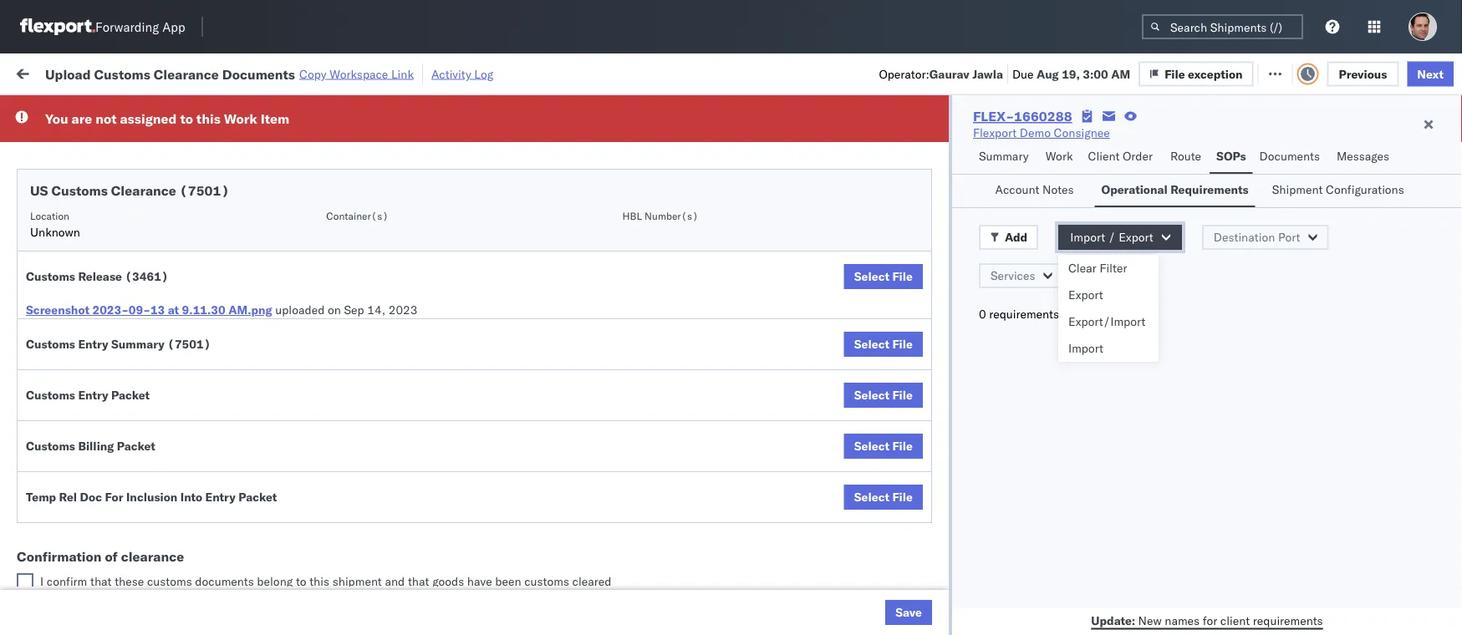 Task type: locate. For each thing, give the bounding box(es) containing it.
9 resize handle column header from the left
[[1319, 130, 1339, 635]]

1 schedule from the top
[[38, 129, 88, 144]]

1 2150210 from the top
[[959, 240, 1010, 255]]

1 horizontal spatial customs
[[524, 574, 569, 589]]

import left /
[[1070, 230, 1105, 245]]

: for snoozed
[[385, 104, 388, 116]]

0 vertical spatial flxt00001977428a
[[1139, 277, 1254, 292]]

ocean for honeywell - test account
[[512, 314, 546, 329]]

temp
[[26, 490, 56, 505]]

778
[[314, 65, 336, 79]]

from down upload customs clearance documents button
[[130, 268, 155, 283]]

save button
[[885, 600, 932, 625]]

2 vertical spatial schedule delivery appointment
[[38, 313, 206, 328]]

doc
[[80, 490, 102, 505]]

operator:
[[879, 66, 930, 81]]

17, for air
[[370, 167, 388, 181]]

client for client order
[[1088, 149, 1120, 163]]

1 flex-2150210 from the top
[[923, 240, 1010, 255]]

account inside button
[[995, 182, 1039, 197]]

2150210 up 1919147 on the right bottom of page
[[959, 461, 1010, 476]]

pickup for honeywell confirm pickup from los angeles, ca button
[[84, 378, 120, 393]]

pm right 12:00
[[305, 461, 323, 476]]

: for status
[[120, 104, 123, 116]]

delivery down not
[[91, 129, 134, 144]]

0 vertical spatial 2001714
[[959, 167, 1010, 181]]

at right '13'
[[168, 303, 179, 317]]

0 vertical spatial flexport
[[973, 125, 1017, 140]]

2 confirm from the top
[[38, 378, 81, 393]]

0 vertical spatial clearance
[[154, 65, 219, 82]]

1988285
[[959, 130, 1010, 145]]

2 vertical spatial 1977428
[[959, 387, 1010, 402]]

los for confirm pickup from los angeles, ca button corresponding to bookings
[[151, 341, 170, 356]]

2 fcl from the top
[[549, 571, 570, 586]]

feb left 28,
[[348, 498, 368, 512]]

2 resize handle column header from the left
[[425, 130, 445, 635]]

documents for upload customs clearance documents
[[38, 248, 99, 262]]

10 resize handle column header from the left
[[1428, 130, 1448, 635]]

ca up i
[[38, 542, 54, 557]]

7 resize handle column header from the left
[[1002, 130, 1022, 635]]

bookings test consignee
[[729, 351, 862, 365], [620, 424, 754, 439], [729, 424, 862, 439], [729, 498, 862, 512], [729, 571, 862, 586]]

1 schedule delivery appointment from the top
[[38, 129, 206, 144]]

1 vertical spatial 3:00
[[269, 240, 295, 255]]

1911408 down "0"
[[959, 351, 1010, 365]]

3:00 right 19,
[[1083, 66, 1108, 81]]

5 select file button from the top
[[844, 485, 923, 510]]

schedule delivery appointment for 2:59 am est, feb 17, 2023
[[38, 129, 206, 144]]

3 select from the top
[[854, 388, 889, 403]]

2001714 down the 1988285
[[959, 167, 1010, 181]]

1 horizontal spatial :
[[385, 104, 388, 116]]

pickup for confirm pickup from los angeles, ca button corresponding to bookings
[[84, 341, 120, 356]]

schedule for fourth 'schedule pickup from los angeles, ca' link from the top of the page
[[38, 562, 88, 577]]

clearance
[[121, 548, 184, 565]]

1 vertical spatial schedule delivery appointment button
[[38, 202, 206, 220]]

1 vertical spatial clearance
[[111, 182, 176, 199]]

schedule pickup from los angeles international airport link
[[38, 157, 237, 190]]

1 integration test account - western digital from the top
[[729, 167, 954, 181]]

packet down 12:00
[[238, 490, 277, 505]]

1977428 for schedule delivery appointment
[[959, 314, 1010, 329]]

2 2150210 from the top
[[959, 461, 1010, 476]]

1 vertical spatial schedule pickup from los angeles, ca button
[[38, 525, 237, 560]]

documents inside upload customs clearance documents
[[38, 248, 99, 262]]

8 resize handle column header from the left
[[1110, 130, 1130, 635]]

3 schedule delivery appointment from the top
[[38, 313, 206, 328]]

2 schedule delivery appointment from the top
[[38, 203, 206, 217]]

los for honeywell confirm pickup from los angeles, ca button
[[151, 378, 170, 393]]

customs release (3461)
[[26, 269, 168, 284]]

0 vertical spatial schedule delivery appointment button
[[38, 128, 206, 147]]

from down temp rel doc for inclusion into entry packet
[[130, 562, 155, 577]]

for for ready
[[159, 104, 173, 116]]

from down 09-
[[123, 341, 148, 356]]

work inside import work button
[[181, 65, 211, 79]]

ca up screenshot on the left of page
[[38, 285, 54, 299]]

upload up by:
[[45, 65, 91, 82]]

schedule pickup from los angeles, ca button for honeywell
[[38, 267, 237, 302]]

3 confirm from the top
[[38, 423, 81, 438]]

2 otter from the left
[[729, 130, 757, 145]]

belong
[[257, 574, 293, 589]]

778 at risk
[[314, 65, 372, 79]]

list box
[[1058, 255, 1159, 362]]

1 vertical spatial schedule delivery appointment
[[38, 203, 206, 217]]

appointment down us customs clearance (7501)
[[137, 203, 206, 217]]

appointment down the (3461)
[[137, 313, 206, 328]]

0
[[979, 307, 986, 321]]

4 schedule pickup from los angeles, ca from the top
[[38, 562, 225, 594]]

3:00 for bookings test consignee
[[269, 424, 295, 439]]

1 vertical spatial air
[[512, 240, 527, 255]]

from right for
[[130, 489, 155, 503]]

3 2:59 from the top
[[269, 571, 295, 586]]

messages
[[1337, 149, 1389, 163]]

3 schedule delivery appointment link from the top
[[38, 312, 206, 329]]

1 horizontal spatial documents
[[222, 65, 295, 82]]

2 1911408 from the top
[[959, 424, 1010, 439]]

of right the proof
[[111, 460, 121, 475]]

0 vertical spatial flex-1977428
[[923, 277, 1010, 292]]

los up '13'
[[158, 268, 176, 283]]

1 1977428 from the top
[[959, 277, 1010, 292]]

2 flex-2150210 from the top
[[923, 461, 1010, 476]]

1 vertical spatial 2001714
[[959, 204, 1010, 218]]

0 vertical spatial integration test account - western digital
[[729, 167, 954, 181]]

1919147
[[959, 498, 1010, 512]]

: right not
[[120, 104, 123, 116]]

2 confirm pickup from los angeles, ca button from the top
[[38, 377, 237, 413]]

batch
[[1369, 65, 1402, 79]]

1 vertical spatial upload
[[38, 231, 76, 246]]

resize handle column header for container numbers button
[[1110, 130, 1130, 635]]

requirements down services "button"
[[989, 307, 1059, 321]]

from for confirm pickup from los angeles, ca button corresponding to bookings
[[123, 341, 148, 356]]

1 vertical spatial schedule delivery appointment link
[[38, 202, 206, 219]]

shipment configurations
[[1272, 182, 1404, 197]]

flex-2001714 up add button
[[923, 204, 1010, 218]]

delivery for 3:00 am est, feb 25, 2023
[[84, 423, 127, 438]]

select for customs entry summary (7501)
[[854, 337, 889, 352]]

2 vertical spatial work
[[1046, 149, 1073, 163]]

to right assigned
[[180, 110, 193, 127]]

client inside button
[[1088, 149, 1120, 163]]

1 vertical spatial confirm pickup from los angeles, ca
[[38, 378, 219, 410]]

flexport. image
[[20, 18, 95, 35]]

2 2001714 from the top
[[959, 204, 1010, 218]]

flex-1911466 down flex-1919147
[[923, 535, 1010, 549]]

0 vertical spatial mawb1234
[[1139, 167, 1204, 181]]

2 maeu1234567 from the top
[[1030, 313, 1114, 328]]

1 1911466 from the top
[[959, 535, 1010, 549]]

client left order
[[1088, 149, 1120, 163]]

0 vertical spatial (7501)
[[180, 182, 229, 199]]

0 vertical spatial lcl
[[549, 130, 569, 145]]

unknown
[[30, 225, 80, 240]]

international
[[38, 174, 106, 189]]

summary inside 'button'
[[979, 149, 1029, 163]]

select file button for customs entry summary (7501)
[[844, 332, 923, 357]]

1 western from the top
[[872, 167, 916, 181]]

1 horizontal spatial flexport
[[973, 125, 1017, 140]]

entry up confirm delivery on the bottom of the page
[[78, 388, 108, 403]]

otter products, llc
[[729, 130, 834, 145]]

1 schedule pickup from los angeles, ca button from the top
[[38, 267, 237, 302]]

confirm pickup from los angeles, ca button for honeywell
[[38, 377, 237, 413]]

schedule pickup from los angeles, ca button
[[38, 267, 237, 302], [38, 525, 237, 560], [38, 561, 237, 596]]

flex-1977428 for confirm pickup from los angeles, ca
[[923, 387, 1010, 402]]

los inside schedule pickup from los angeles international airport
[[158, 158, 176, 172]]

feb left 21,
[[354, 314, 375, 329]]

3:00 for integration test account - on ag
[[269, 240, 295, 255]]

schedule up screenshot on the left of page
[[38, 268, 88, 283]]

187 on track
[[391, 65, 459, 79]]

2023 for schedule pickup from los angeles international airport button
[[391, 167, 420, 181]]

1 flex-1911408 from the top
[[923, 351, 1010, 365]]

2 appointment from the top
[[137, 203, 206, 217]]

consignee
[[1054, 125, 1110, 140], [729, 137, 777, 149], [806, 351, 862, 365], [697, 424, 754, 439], [806, 424, 862, 439], [806, 498, 862, 512], [701, 571, 757, 586], [806, 571, 862, 586]]

1 vertical spatial entry
[[78, 388, 108, 403]]

confirm up customs billing packet
[[38, 423, 81, 438]]

1 vertical spatial mawb1234
[[1139, 204, 1204, 218]]

clearance for upload customs clearance documents copy workspace link
[[154, 65, 219, 82]]

customs entry summary (7501)
[[26, 337, 211, 352]]

otter left products,
[[729, 130, 757, 145]]

ca down the temp
[[38, 505, 54, 520]]

1 lcl from the top
[[549, 130, 569, 145]]

flex-1911466 right save
[[923, 608, 1010, 623]]

0 vertical spatial requirements
[[989, 307, 1059, 321]]

2 schedule from the top
[[38, 158, 88, 172]]

import up "ready"
[[141, 65, 179, 79]]

1 1911408 from the top
[[959, 351, 1010, 365]]

1 vertical spatial flex-1977428
[[923, 314, 1010, 329]]

0 vertical spatial confirm pickup from los angeles, ca
[[38, 341, 219, 373]]

2 select from the top
[[854, 337, 889, 352]]

customs up release
[[79, 231, 126, 246]]

next button
[[1407, 61, 1454, 86]]

25, up 12:00 pm est, feb 25, 2023
[[371, 424, 389, 439]]

packet for customs billing packet
[[117, 439, 155, 454]]

flex-2001714
[[923, 167, 1010, 181], [923, 204, 1010, 218]]

1 horizontal spatial for
[[1203, 613, 1217, 628]]

pm right 10:30
[[305, 314, 323, 329]]

1 vertical spatial 3:30 pm est, feb 17, 2023
[[269, 204, 420, 218]]

that right and
[[408, 574, 429, 589]]

0 vertical spatial confirm pickup from los angeles, ca button
[[38, 341, 237, 376]]

nyku9743990
[[1030, 130, 1112, 144]]

client name
[[620, 137, 677, 149]]

workitem button
[[10, 133, 242, 150]]

schedule delivery appointment down not
[[38, 129, 206, 144]]

ocean for flexport demo consignee
[[512, 571, 546, 586]]

appointment down you are not assigned to this work item at top
[[137, 129, 206, 144]]

25,
[[371, 424, 389, 439], [377, 461, 396, 476]]

schedule pickup from los angeles international airport button
[[38, 157, 237, 192]]

are
[[72, 110, 92, 127]]

from for honeywell the "schedule pickup from los angeles, ca" button
[[130, 268, 155, 283]]

1 schedule delivery appointment link from the top
[[38, 128, 206, 145]]

1 vertical spatial requirements
[[1253, 613, 1323, 628]]

add button
[[979, 225, 1038, 250]]

0 vertical spatial work
[[181, 65, 211, 79]]

upload down location
[[38, 231, 76, 246]]

demo inside flexport demo consignee link
[[1020, 125, 1051, 140]]

1 vertical spatial ocean lcl
[[512, 314, 569, 329]]

est, for the "schedule pickup from los angeles, ca" button for bookings
[[320, 571, 345, 586]]

ocean for otter products - test account
[[512, 130, 546, 145]]

demu1232567
[[1030, 350, 1115, 365], [1115, 608, 1200, 622]]

6 schedule from the top
[[38, 489, 88, 503]]

resize handle column header for mbl/mawb numbers button
[[1319, 130, 1339, 635]]

est, down deadline button
[[319, 167, 344, 181]]

pickup down upload customs clearance documents
[[91, 268, 127, 283]]

appointment for 2:59 am est, feb 17, 2023
[[137, 129, 206, 144]]

(7501) for us customs clearance (7501)
[[180, 182, 229, 199]]

1911408 for confirm delivery
[[959, 424, 1010, 439]]

next
[[1417, 66, 1444, 81]]

schedule for fourth 'schedule pickup from los angeles, ca' link from the bottom
[[38, 268, 88, 283]]

mawb1234 down operational requirements
[[1139, 204, 1204, 218]]

2 vertical spatial clearance
[[129, 231, 183, 246]]

am up 12:00
[[297, 424, 317, 439]]

schedule pickup from los angeles, ca
[[38, 268, 225, 299], [38, 489, 225, 520], [38, 525, 225, 557], [38, 562, 225, 594]]

import for import work
[[141, 65, 179, 79]]

0 vertical spatial 1911466
[[959, 535, 1010, 549]]

3 schedule from the top
[[38, 203, 88, 217]]

17,
[[371, 130, 389, 145], [370, 167, 388, 181], [370, 204, 388, 218]]

0 horizontal spatial that
[[90, 574, 112, 589]]

0 horizontal spatial to
[[180, 110, 193, 127]]

by:
[[60, 102, 77, 117]]

3 flex-1977428 from the top
[[923, 387, 1010, 402]]

0 vertical spatial confirm pickup from los angeles, ca link
[[38, 341, 237, 374]]

message
[[224, 65, 271, 79]]

1 vertical spatial work
[[224, 110, 257, 127]]

(7501)
[[180, 182, 229, 199], [167, 337, 211, 352]]

0 vertical spatial flexport demo consignee
[[973, 125, 1110, 140]]

select
[[854, 269, 889, 284], [854, 337, 889, 352], [854, 388, 889, 403], [854, 439, 889, 454], [854, 490, 889, 505]]

0 vertical spatial this
[[196, 110, 221, 127]]

you
[[45, 110, 68, 127]]

flex-1911408 button
[[896, 347, 1013, 370], [896, 347, 1013, 370], [896, 420, 1013, 443], [896, 420, 1013, 443]]

4 schedule pickup from los angeles, ca link from the top
[[38, 561, 237, 595]]

clearance inside upload customs clearance documents
[[129, 231, 183, 246]]

resize handle column header for client name "button"
[[701, 130, 721, 635]]

est, down container(s) on the top
[[319, 240, 344, 255]]

from for 2nd the "schedule pickup from los angeles, ca" button
[[130, 525, 155, 540]]

confirm delivery link
[[38, 423, 127, 439]]

documents down unknown at left top
[[38, 248, 99, 262]]

from up clearance
[[130, 525, 155, 540]]

id
[[918, 137, 928, 149]]

2023-
[[92, 303, 129, 317]]

1 vertical spatial flexport
[[620, 571, 664, 586]]

3:30 pm est, feb 17, 2023 up 3:00 pm est, feb 20, 2023
[[269, 204, 420, 218]]

flxt00001977428a
[[1139, 277, 1254, 292], [1139, 314, 1254, 329]]

2 confirm pickup from los angeles, ca link from the top
[[38, 377, 237, 411]]

2 customs from the left
[[524, 574, 569, 589]]

4 select from the top
[[854, 439, 889, 454]]

6 ca from the top
[[38, 579, 54, 594]]

pickup up the 'airport'
[[91, 158, 127, 172]]

0 vertical spatial of
[[111, 460, 121, 475]]

operational requirements button
[[1095, 175, 1255, 207]]

flxt00001977428a for schedule delivery appointment
[[1139, 314, 1254, 329]]

1 vertical spatial at
[[168, 303, 179, 317]]

0 requirements
[[979, 307, 1059, 321]]

1 vertical spatial digital
[[919, 204, 954, 218]]

2 lcl from the top
[[549, 314, 569, 329]]

1 : from the left
[[120, 104, 123, 116]]

0 vertical spatial maeu1234567
[[1030, 277, 1114, 291]]

flex-1911408 down "0"
[[923, 351, 1010, 365]]

1 confirm pickup from los angeles, ca from the top
[[38, 341, 219, 373]]

est, down 3:00 am est, feb 25, 2023 on the left of the page
[[326, 461, 351, 476]]

(3461)
[[125, 269, 168, 284]]

sep
[[344, 303, 364, 317]]

operator: gaurav jawla
[[879, 66, 1003, 81]]

12:00
[[269, 461, 302, 476]]

4 select file button from the top
[[844, 434, 923, 459]]

summary down the 1988285
[[979, 149, 1029, 163]]

1 vertical spatial flxt00001977428a
[[1139, 314, 1254, 329]]

maeu1234567 for schedule pickup from los angeles, ca
[[1030, 277, 1114, 291]]

2 flex-1911408 from the top
[[923, 424, 1010, 439]]

upload inside 'button'
[[38, 460, 76, 475]]

2:59 for 2:59 am est, feb 17, 2023
[[269, 130, 295, 145]]

in
[[249, 104, 258, 116]]

flxt00001977428a up demo123
[[1139, 314, 1254, 329]]

schedule for 3rd 'schedule pickup from los angeles, ca' link from the bottom of the page
[[38, 489, 88, 503]]

destination
[[1214, 230, 1275, 245]]

activity log button
[[431, 64, 493, 84]]

1 select file from the top
[[854, 269, 913, 284]]

entry
[[78, 337, 108, 352], [78, 388, 108, 403], [205, 490, 235, 505]]

schedule pickup from los angeles, ca for the "schedule pickup from los angeles, ca" button for bookings
[[38, 562, 225, 594]]

customs
[[94, 65, 150, 82], [51, 182, 108, 199], [79, 231, 126, 246], [26, 269, 75, 284], [26, 337, 75, 352], [26, 388, 75, 403], [26, 439, 75, 454]]

1 flex-1977428 from the top
[[923, 277, 1010, 292]]

ocean fcl
[[512, 424, 570, 439], [512, 571, 570, 586]]

0 vertical spatial 1911408
[[959, 351, 1010, 365]]

confirm up confirm delivery on the bottom of the page
[[38, 378, 81, 393]]

flex-2150210 up services
[[923, 240, 1010, 255]]

schedule down you
[[38, 129, 88, 144]]

name
[[650, 137, 677, 149]]

0 vertical spatial 2:59
[[269, 130, 295, 145]]

customs right been at bottom left
[[524, 574, 569, 589]]

2023 for confirm delivery button
[[392, 424, 421, 439]]

Search Shipments (/) text field
[[1142, 14, 1303, 39]]

release
[[78, 269, 122, 284]]

1 vertical spatial 1977428
[[959, 314, 1010, 329]]

2 1977428 from the top
[[959, 314, 1010, 329]]

screenshot 2023-09-13 at 9.11.30 am.png uploaded on sep 14, 2023
[[26, 303, 418, 317]]

feb
[[348, 130, 368, 145], [347, 167, 367, 181], [347, 204, 367, 218], [347, 240, 367, 255], [354, 314, 375, 329], [348, 424, 368, 439], [354, 461, 375, 476], [348, 498, 368, 512]]

file for customs billing packet
[[892, 439, 913, 454]]

confirm
[[47, 574, 87, 589]]

select file button for customs entry packet
[[844, 383, 923, 408]]

2 flex-2001714 from the top
[[923, 204, 1010, 218]]

import work
[[141, 65, 211, 79]]

flex-2150210 up flex-1919147
[[923, 461, 1010, 476]]

2 vertical spatial packet
[[238, 490, 277, 505]]

2 vertical spatial 2:59
[[269, 571, 295, 586]]

17, down snoozed : no
[[371, 130, 389, 145]]

est, for schedule delivery appointment button associated with 10:30 pm est, feb 21, 2023
[[326, 314, 351, 329]]

0 vertical spatial ocean lcl
[[512, 130, 569, 145]]

1 vertical spatial ocean fcl
[[512, 571, 570, 586]]

7 schedule from the top
[[38, 525, 88, 540]]

1 ocean lcl from the top
[[512, 130, 569, 145]]

pm for schedule pickup from los angeles international airport
[[297, 167, 316, 181]]

numbers inside container numbers
[[1030, 143, 1071, 156]]

0 vertical spatial for
[[159, 104, 173, 116]]

3 appointment from the top
[[137, 313, 206, 328]]

am for flexport demo consignee
[[297, 571, 317, 586]]

1 appointment from the top
[[137, 129, 206, 144]]

on left sep
[[328, 303, 341, 317]]

1 vertical spatial confirm
[[38, 378, 81, 393]]

1 vertical spatial (7501)
[[167, 337, 211, 352]]

5 resize handle column header from the left
[[701, 130, 721, 635]]

from inside schedule pickup from los angeles international airport
[[130, 158, 155, 172]]

1 customs from the left
[[147, 574, 192, 589]]

fcl for bookings test consignee
[[549, 424, 570, 439]]

1 vertical spatial confirm pickup from los angeles, ca link
[[38, 377, 237, 411]]

6 resize handle column header from the left
[[868, 130, 888, 635]]

flex id
[[896, 137, 928, 149]]

of
[[111, 460, 121, 475], [105, 548, 118, 565]]

2 vertical spatial confirm
[[38, 423, 81, 438]]

2 mawb1234 from the top
[[1139, 204, 1204, 218]]

20
[[1371, 608, 1386, 623]]

1 horizontal spatial demo
[[1020, 125, 1051, 140]]

confirm pickup from los angeles, ca down 09-
[[38, 341, 219, 373]]

this left "shipment"
[[309, 574, 329, 589]]

3 ocean from the top
[[512, 424, 546, 439]]

confirm for confirm delivery button
[[38, 423, 81, 438]]

schedule for schedule pickup from los angeles international airport link
[[38, 158, 88, 172]]

honeywell for schedule delivery appointment
[[729, 314, 784, 329]]

export
[[1119, 230, 1153, 245], [1068, 288, 1103, 302]]

4 schedule from the top
[[38, 268, 88, 283]]

None checkbox
[[17, 573, 33, 590]]

documents button
[[1253, 141, 1330, 174]]

airport
[[109, 174, 146, 189]]

1 2001714 from the top
[[959, 167, 1010, 181]]

0 horizontal spatial on
[[328, 303, 341, 317]]

0 vertical spatial flex-1911408
[[923, 351, 1010, 365]]

: left "no"
[[385, 104, 388, 116]]

numbers for container numbers
[[1030, 143, 1071, 156]]

1 vertical spatial flex-2001714
[[923, 204, 1010, 218]]

2 vertical spatial 1911466
[[959, 608, 1010, 623]]

1977428 for schedule pickup from los angeles, ca
[[959, 277, 1010, 292]]

delivery inside 'button'
[[125, 460, 167, 475]]

1 horizontal spatial numbers
[[1199, 137, 1241, 149]]

confirm pickup from los angeles, ca down customs entry summary (7501)
[[38, 378, 219, 410]]

customs down confirm delivery on the bottom of the page
[[26, 439, 75, 454]]

forwarding app link
[[20, 18, 185, 35]]

pickup down 2023-
[[84, 341, 120, 356]]

0 horizontal spatial customs
[[147, 574, 192, 589]]

upload inside upload customs clearance documents
[[38, 231, 76, 246]]

pickup down customs entry summary (7501)
[[84, 378, 120, 393]]

been
[[495, 574, 521, 589]]

from down customs entry summary (7501)
[[123, 378, 148, 393]]

documents
[[222, 65, 295, 82], [1260, 149, 1320, 163], [38, 248, 99, 262]]

pickup for the "schedule pickup from los angeles, ca" button for bookings
[[91, 562, 127, 577]]

this left in at the left of the page
[[196, 110, 221, 127]]

1 maeu1234567 from the top
[[1030, 277, 1114, 291]]

confirm pickup from los angeles, ca for honeywell - test account
[[38, 378, 219, 410]]

0 vertical spatial 3:30
[[269, 167, 295, 181]]

schedule delivery appointment button for 10:30 pm est, feb 21, 2023
[[38, 312, 206, 331]]

blocked,
[[205, 104, 247, 116]]

select for customs entry packet
[[854, 388, 889, 403]]

that down confirmation of clearance at bottom
[[90, 574, 112, 589]]

client for client name
[[620, 137, 647, 149]]

am right belong at the bottom left of the page
[[297, 571, 317, 586]]

1 vertical spatial maeu1234567
[[1030, 313, 1114, 328]]

feb up 3:00 pm est, feb 20, 2023
[[347, 204, 367, 218]]

1977428 up "0"
[[959, 277, 1010, 292]]

schedule inside schedule pickup from los angeles international airport
[[38, 158, 88, 172]]

delivery up 'billing'
[[84, 423, 127, 438]]

schedule for schedule delivery appointment link associated with 2:59 am est, feb 17, 2023
[[38, 129, 88, 144]]

1 schedule pickup from los angeles, ca from the top
[[38, 268, 225, 299]]

customs inside upload customs clearance documents
[[79, 231, 126, 246]]

2 flex-1977428 from the top
[[923, 314, 1010, 329]]

3 ca from the top
[[38, 395, 54, 410]]

1 schedule pickup from los angeles, ca link from the top
[[38, 267, 237, 301]]

flexport up 'summary' 'button'
[[973, 125, 1017, 140]]

route
[[1170, 149, 1201, 163]]

los left angeles at top
[[158, 158, 176, 172]]

3 air from the top
[[512, 461, 527, 476]]

2 flxt00001977428a from the top
[[1139, 314, 1254, 329]]

1 vertical spatial for
[[1203, 613, 1217, 628]]

honeywell - test account for confirm pickup from los angeles, ca
[[729, 387, 867, 402]]

location unknown
[[30, 209, 80, 240]]

select file for customs entry packet
[[854, 388, 913, 403]]

pickup for schedule pickup from los angeles international airport button
[[91, 158, 127, 172]]

2 2:59 from the top
[[269, 498, 295, 512]]

from
[[130, 158, 155, 172], [130, 268, 155, 283], [123, 341, 148, 356], [123, 378, 148, 393], [130, 489, 155, 503], [130, 525, 155, 540], [130, 562, 155, 577]]

3 schedule delivery appointment button from the top
[[38, 312, 206, 331]]

1 vertical spatial 1911466
[[959, 571, 1010, 586]]

for for names
[[1203, 613, 1217, 628]]

1 vertical spatial lcl
[[549, 314, 569, 329]]

client left name
[[620, 137, 647, 149]]

integration test account - western digital
[[729, 167, 954, 181], [729, 204, 954, 218]]

est, left "mar"
[[320, 571, 345, 586]]

otter left name
[[620, 130, 648, 145]]

integration test account - on ag
[[620, 240, 800, 255], [729, 240, 909, 255], [620, 461, 800, 476], [729, 461, 909, 476]]

1 vertical spatial this
[[309, 574, 329, 589]]

location
[[30, 209, 69, 222]]

3 select file from the top
[[854, 388, 913, 403]]

0 vertical spatial 17,
[[371, 130, 389, 145]]

0 vertical spatial appointment
[[137, 129, 206, 144]]

i
[[40, 574, 44, 589]]

schedule up unknown at left top
[[38, 203, 88, 217]]

schedule delivery appointment up customs entry summary (7501)
[[38, 313, 206, 328]]

flex-
[[973, 108, 1014, 125], [923, 130, 959, 145], [923, 167, 959, 181], [923, 204, 959, 218], [923, 240, 959, 255], [923, 277, 959, 292], [923, 314, 959, 329], [923, 351, 959, 365], [923, 387, 959, 402], [923, 424, 959, 439], [923, 461, 959, 476], [923, 498, 959, 512], [923, 535, 959, 549], [923, 571, 959, 586], [923, 608, 959, 623]]

resize handle column header for deadline button
[[425, 130, 445, 635]]

2 select file from the top
[[854, 337, 913, 352]]

resize handle column header for consignee button
[[868, 130, 888, 635]]

0 horizontal spatial export
[[1068, 288, 1103, 302]]

client inside "button"
[[620, 137, 647, 149]]

delivery up temp rel doc for inclusion into entry packet
[[125, 460, 167, 475]]

2 vertical spatial air
[[512, 461, 527, 476]]

work left the 'item'
[[224, 110, 257, 127]]

0 vertical spatial schedule delivery appointment link
[[38, 128, 206, 145]]

select file for customs billing packet
[[854, 439, 913, 454]]

Search Work text field
[[901, 60, 1083, 85]]

3 1977428 from the top
[[959, 387, 1010, 402]]

8 schedule from the top
[[38, 562, 88, 577]]

resize handle column header
[[239, 130, 259, 635], [425, 130, 445, 635], [483, 130, 503, 635], [592, 130, 612, 635], [701, 130, 721, 635], [868, 130, 888, 635], [1002, 130, 1022, 635], [1110, 130, 1130, 635], [1319, 130, 1339, 635], [1428, 130, 1448, 635], [1432, 130, 1452, 635]]

mbl/mawb
[[1139, 137, 1197, 149]]

honeywell for schedule pickup from los angeles, ca
[[729, 277, 784, 292]]

work
[[181, 65, 211, 79], [224, 110, 257, 127], [1046, 149, 1073, 163]]

workspace
[[330, 66, 388, 81]]

ocean fcl for bookings
[[512, 424, 570, 439]]

1 vertical spatial documents
[[1260, 149, 1320, 163]]

ca up confirm delivery on the bottom of the page
[[38, 395, 54, 410]]

flex-1988285 button
[[896, 126, 1013, 149], [896, 126, 1013, 149]]

3 schedule pickup from los angeles, ca button from the top
[[38, 561, 237, 596]]

requirements right client
[[1253, 613, 1323, 628]]

test
[[712, 130, 734, 145], [790, 167, 812, 181], [790, 204, 812, 218], [681, 240, 703, 255], [790, 240, 812, 255], [797, 277, 820, 292], [689, 314, 711, 329], [797, 314, 820, 329], [781, 351, 803, 365], [797, 387, 820, 402], [672, 424, 694, 439], [781, 424, 803, 439], [681, 461, 703, 476], [790, 461, 812, 476], [781, 498, 803, 512], [781, 571, 803, 586]]

2 confirm pickup from los angeles, ca from the top
[[38, 378, 219, 410]]

client
[[620, 137, 647, 149], [1088, 149, 1120, 163]]

0 vertical spatial ocean fcl
[[512, 424, 570, 439]]

1 otter from the left
[[620, 130, 648, 145]]

los down customs entry summary (7501)
[[151, 378, 170, 393]]

pickup inside schedule pickup from los angeles international airport
[[91, 158, 127, 172]]

confirm pickup from los angeles, ca link down customs entry summary (7501)
[[38, 377, 237, 411]]

2 : from the left
[[385, 104, 388, 116]]

0 vertical spatial confirm
[[38, 341, 81, 356]]

2 vertical spatial flex-1977428
[[923, 387, 1010, 402]]

2023 for the "schedule pickup from los angeles, ca" button for bookings
[[386, 571, 415, 586]]

import down export/import
[[1068, 341, 1103, 356]]

bookings test consignee for 3:00 am est, feb 25, 2023
[[729, 424, 862, 439]]

flexport right cleared at the left of the page
[[620, 571, 664, 586]]

2 ocean fcl from the top
[[512, 571, 570, 586]]

mbl/mawb numbers button
[[1130, 133, 1323, 150]]

documents up shipment
[[1260, 149, 1320, 163]]

air for 12:00 pm est, feb 25, 2023
[[512, 461, 527, 476]]

3 select file button from the top
[[844, 383, 923, 408]]

1 horizontal spatial export
[[1119, 230, 1153, 245]]

1 vertical spatial 17,
[[370, 167, 388, 181]]

select file button
[[844, 264, 923, 289], [844, 332, 923, 357], [844, 383, 923, 408], [844, 434, 923, 459], [844, 485, 923, 510]]

0 vertical spatial digital
[[919, 167, 954, 181]]



Task type: describe. For each thing, give the bounding box(es) containing it.
pm left container(s) on the top
[[297, 204, 316, 218]]

19,
[[1062, 66, 1080, 81]]

est, down 12:00 pm est, feb 25, 2023
[[320, 498, 345, 512]]

2 that from the left
[[408, 574, 429, 589]]

honeywell for confirm pickup from los angeles, ca
[[729, 387, 784, 402]]

work button
[[1039, 141, 1081, 174]]

10:30
[[269, 314, 302, 329]]

import for import / export
[[1070, 230, 1105, 245]]

0 horizontal spatial flexport
[[620, 571, 664, 586]]

1 ca from the top
[[38, 285, 54, 299]]

2 western from the top
[[872, 204, 916, 218]]

2 flex-1911466 from the top
[[923, 571, 1010, 586]]

2 horizontal spatial documents
[[1260, 149, 1320, 163]]

2 vertical spatial import
[[1068, 341, 1103, 356]]

est, up 3:00 pm est, feb 20, 2023
[[319, 204, 344, 218]]

shipment configurations button
[[1265, 175, 1419, 207]]

feb down snoozed
[[348, 130, 368, 145]]

pickup down upload proof of delivery 'button'
[[91, 489, 127, 503]]

select for temp rel doc for inclusion into entry packet
[[854, 490, 889, 505]]

resize handle column header for flex id button
[[1002, 130, 1022, 635]]

sops
[[1216, 149, 1246, 163]]

screenshot 2023-09-13 at 9.11.30 am.png link
[[26, 302, 272, 319]]

1911408 for confirm pickup from los angeles, ca
[[959, 351, 1010, 365]]

activity
[[431, 66, 471, 81]]

services button
[[979, 263, 1064, 288]]

otter for otter products, llc
[[729, 130, 757, 145]]

flex-1919147
[[923, 498, 1010, 512]]

packet for customs entry packet
[[111, 388, 150, 403]]

forwarding
[[95, 19, 159, 35]]

action
[[1405, 65, 1442, 79]]

0 vertical spatial upload
[[45, 65, 91, 82]]

confirm pickup from los angeles, ca for bookings test consignee
[[38, 341, 219, 373]]

9.11.30
[[182, 303, 225, 317]]

goods
[[432, 574, 464, 589]]

and
[[385, 574, 405, 589]]

12:00 pm est, feb 25, 2023
[[269, 461, 427, 476]]

consignee button
[[721, 133, 871, 150]]

11 resize handle column header from the left
[[1432, 130, 1452, 635]]

1 horizontal spatial this
[[309, 574, 329, 589]]

est, for 2:59 am est, feb 17, 2023's schedule delivery appointment button
[[320, 130, 345, 145]]

schedule delivery appointment button for 2:59 am est, feb 17, 2023
[[38, 128, 206, 147]]

2 schedule delivery appointment link from the top
[[38, 202, 206, 219]]

feb left the 20,
[[347, 240, 367, 255]]

these
[[115, 574, 144, 589]]

2 schedule pickup from los angeles, ca link from the top
[[38, 488, 237, 521]]

ocean lcl for honeywell
[[512, 314, 569, 329]]

schedule pickup from los angeles, ca for honeywell the "schedule pickup from los angeles, ca" button
[[38, 268, 225, 299]]

flex-1660288 link
[[973, 108, 1072, 125]]

2 schedule delivery appointment button from the top
[[38, 202, 206, 220]]

destination port button
[[1202, 225, 1329, 250]]

0 horizontal spatial flexport demo consignee
[[620, 571, 757, 586]]

2 1911466 from the top
[[959, 571, 1010, 586]]

est, for upload proof of delivery 'button'
[[326, 461, 351, 476]]

17, for ocean lcl
[[371, 130, 389, 145]]

feb up 12:00 pm est, feb 25, 2023
[[348, 424, 368, 439]]

ocean lcl for otter
[[512, 130, 569, 145]]

1 3:30 from the top
[[269, 167, 295, 181]]

ocean fcl for flexport
[[512, 571, 570, 586]]

route button
[[1164, 141, 1210, 174]]

feb down deadline button
[[347, 167, 367, 181]]

account notes button
[[989, 175, 1085, 207]]

track
[[432, 65, 459, 79]]

flex-1977428 for schedule delivery appointment
[[923, 314, 1010, 329]]

workitem
[[18, 137, 62, 149]]

25, for 3:00 am est, feb 25, 2023
[[371, 424, 389, 439]]

confirm for confirm pickup from los angeles, ca button corresponding to bookings
[[38, 341, 81, 356]]

2 schedule pickup from los angeles, ca from the top
[[38, 489, 225, 520]]

2:59 am est, feb 28, 2023
[[269, 498, 421, 512]]

2 ca from the top
[[38, 358, 54, 373]]

bicu1234565,
[[1030, 608, 1112, 622]]

1 flex-2001714 from the top
[[923, 167, 1010, 181]]

25, for 12:00 pm est, feb 25, 2023
[[377, 461, 396, 476]]

bookings for 3:00 am est, feb 25, 2023
[[729, 424, 778, 439]]

update:
[[1091, 613, 1135, 628]]

hbl
[[622, 209, 642, 222]]

work
[[48, 61, 91, 84]]

activity log
[[431, 66, 493, 81]]

1 horizontal spatial work
[[224, 110, 257, 127]]

2:59 am est, feb 17, 2023
[[269, 130, 421, 145]]

select file for customs entry summary (7501)
[[854, 337, 913, 352]]

client order
[[1088, 149, 1153, 163]]

2 digital from the top
[[919, 204, 954, 218]]

0 vertical spatial 3:00
[[1083, 66, 1108, 81]]

3 1911466 from the top
[[959, 608, 1010, 623]]

delivery for 2:59 am est, feb 17, 2023
[[91, 129, 134, 144]]

2:59 am est, mar 3, 2023
[[269, 571, 415, 586]]

1 vertical spatial of
[[105, 548, 118, 565]]

filtered
[[17, 102, 57, 117]]

upload for proof
[[38, 460, 76, 475]]

los for 2nd the "schedule pickup from los angeles, ca" button
[[158, 525, 176, 540]]

am down 12:00
[[297, 498, 317, 512]]

clearance for upload customs clearance documents
[[129, 231, 183, 246]]

flex-1977428 for schedule pickup from los angeles, ca
[[923, 277, 1010, 292]]

file for temp rel doc for inclusion into entry packet
[[892, 490, 913, 505]]

0 vertical spatial at
[[339, 65, 349, 79]]

status : ready for work, blocked, in progress
[[90, 104, 302, 116]]

2 3:30 pm est, feb 17, 2023 from the top
[[269, 204, 420, 218]]

work inside 'button'
[[1046, 149, 1073, 163]]

ready
[[127, 104, 157, 116]]

uploaded
[[275, 303, 325, 317]]

2023 for upload customs clearance documents button
[[391, 240, 420, 255]]

3 resize handle column header from the left
[[483, 130, 503, 635]]

from for honeywell confirm pickup from los angeles, ca button
[[123, 378, 148, 393]]

3 flex-1911466 from the top
[[923, 608, 1010, 623]]

numbers for mbl/mawb numbers
[[1199, 137, 1241, 149]]

my
[[17, 61, 43, 84]]

am for otter products - test account
[[297, 130, 317, 145]]

1 vertical spatial demo
[[667, 571, 698, 586]]

shipment
[[1272, 182, 1323, 197]]

account notes
[[995, 182, 1074, 197]]

summary button
[[972, 141, 1039, 174]]

customs billing packet
[[26, 439, 155, 454]]

4 ca from the top
[[38, 505, 54, 520]]

import work button
[[134, 54, 217, 91]]

test
[[1348, 608, 1368, 623]]

confirm pickup from los angeles, ca button for bookings
[[38, 341, 237, 376]]

customs up location
[[51, 182, 108, 199]]

number(s)
[[645, 209, 699, 222]]

1 vertical spatial on
[[328, 303, 341, 317]]

messages button
[[1330, 141, 1398, 174]]

1 horizontal spatial requirements
[[1253, 613, 1323, 628]]

documents
[[195, 574, 254, 589]]

2 3:30 from the top
[[269, 204, 295, 218]]

los for honeywell the "schedule pickup from los angeles, ca" button
[[158, 268, 176, 283]]

import / export
[[1070, 230, 1153, 245]]

honeywell - test account for schedule delivery appointment
[[729, 314, 867, 329]]

flex-2150210 for 3:00 pm est, feb 20, 2023
[[923, 240, 1010, 255]]

operational requirements
[[1101, 182, 1249, 197]]

0 horizontal spatial summary
[[111, 337, 164, 352]]

of inside 'button'
[[111, 460, 121, 475]]

honeywell - test account for schedule pickup from los angeles, ca
[[729, 277, 867, 292]]

customs up confirm delivery on the bottom of the page
[[26, 388, 75, 403]]

air for 3:00 pm est, feb 20, 2023
[[512, 240, 527, 255]]

187
[[391, 65, 413, 79]]

select file for customs release (3461)
[[854, 269, 913, 284]]

1 3:30 pm est, feb 17, 2023 from the top
[[269, 167, 420, 181]]

customs entry packet
[[26, 388, 150, 403]]

billing
[[78, 439, 114, 454]]

1977428 for confirm pickup from los angeles, ca
[[959, 387, 1010, 402]]

otter products - test account
[[620, 130, 781, 145]]

1 vertical spatial export
[[1068, 288, 1103, 302]]

customs up screenshot on the left of page
[[26, 269, 75, 284]]

us
[[30, 182, 48, 199]]

i confirm that these customs documents belong to this shipment and that goods have been customs cleared
[[40, 574, 611, 589]]

1 vertical spatial to
[[296, 574, 306, 589]]

select for customs release (3461)
[[854, 269, 889, 284]]

sops button
[[1210, 141, 1253, 174]]

5 ca from the top
[[38, 542, 54, 557]]

2 vertical spatial entry
[[205, 490, 235, 505]]

customs up status
[[94, 65, 150, 82]]

entry for summary
[[78, 337, 108, 352]]

previous
[[1339, 66, 1387, 81]]

2 vertical spatial 17,
[[370, 204, 388, 218]]

file for customs entry packet
[[892, 388, 913, 403]]

pm for schedule delivery appointment
[[305, 314, 323, 329]]

angeles, for honeywell confirm pickup from los angeles, ca link
[[173, 378, 219, 393]]

jawla
[[972, 66, 1003, 81]]

2:59 for 2:59 am est, feb 28, 2023
[[269, 498, 295, 512]]

schedule pickup from los angeles, ca button for bookings
[[38, 561, 237, 596]]

bookings for 2:59 am est, mar 3, 2023
[[729, 571, 778, 586]]

2023 for upload proof of delivery 'button'
[[398, 461, 427, 476]]

temp rel doc for inclusion into entry packet
[[26, 490, 277, 505]]

requirements
[[1171, 182, 1249, 197]]

0 vertical spatial demu1232567
[[1030, 350, 1115, 365]]

assign
[[1433, 608, 1462, 623]]

3 schedule pickup from los angeles, ca link from the top
[[38, 525, 237, 558]]

due
[[1012, 66, 1034, 81]]

14,
[[367, 303, 385, 317]]

1 vertical spatial demu1232567
[[1115, 608, 1200, 622]]

entry for packet
[[78, 388, 108, 403]]

schedule pickup from los angeles international airport
[[38, 158, 222, 189]]

app
[[162, 19, 185, 35]]

confirm pickup from los angeles, ca link for honeywell
[[38, 377, 237, 411]]

schedule pickup from los angeles, ca for 2nd the "schedule pickup from los angeles, ca" button
[[38, 525, 225, 557]]

angeles
[[179, 158, 222, 172]]

customs down screenshot on the left of page
[[26, 337, 75, 352]]

pickup for honeywell the "schedule pickup from los angeles, ca" button
[[91, 268, 127, 283]]

bookings test consignee for 2:59 am est, mar 3, 2023
[[729, 571, 862, 586]]

demo123
[[1139, 351, 1195, 365]]

for
[[105, 490, 123, 505]]

1 flex-1911466 from the top
[[923, 535, 1010, 549]]

delivery down us customs clearance (7501)
[[91, 203, 134, 217]]

pickup for 2nd the "schedule pickup from los angeles, ca" button
[[91, 525, 127, 540]]

2150210 for 3:00 pm est, feb 20, 2023
[[959, 240, 1010, 255]]

schedule delivery appointment link for 2:59 am est, feb 17, 2023
[[38, 128, 206, 145]]

2 schedule pickup from los angeles, ca button from the top
[[38, 525, 237, 560]]

export inside button
[[1119, 230, 1153, 245]]

update: new names for client requirements
[[1091, 613, 1323, 628]]

select file button for customs release (3461)
[[844, 264, 923, 289]]

file for customs entry summary (7501)
[[892, 337, 913, 352]]

select file button for temp rel doc for inclusion into entry packet
[[844, 485, 923, 510]]

consignee inside button
[[729, 137, 777, 149]]

2 integration test account - western digital from the top
[[729, 204, 954, 218]]

3:00 pm est, feb 20, 2023
[[269, 240, 420, 255]]

clearance for us customs clearance (7501)
[[111, 182, 176, 199]]

clear
[[1068, 261, 1097, 275]]

port
[[1278, 230, 1300, 245]]

upload proof of delivery button
[[38, 459, 167, 478]]

los for schedule pickup from los angeles international airport button
[[158, 158, 176, 172]]

upload for customs
[[38, 231, 76, 246]]

select for customs billing packet
[[854, 439, 889, 454]]

feb up 28,
[[354, 461, 375, 476]]

snoozed
[[346, 104, 385, 116]]

2023 for 2:59 am est, feb 17, 2023's schedule delivery appointment button
[[392, 130, 421, 145]]

ocean for bookings test consignee
[[512, 424, 546, 439]]

resize handle column header for mode button
[[592, 130, 612, 635]]

los left into
[[158, 489, 176, 503]]

upload customs clearance documents button
[[38, 230, 237, 265]]

1 digital from the top
[[919, 167, 954, 181]]

1 that from the left
[[90, 574, 112, 589]]

appointment for 10:30 pm est, feb 21, 2023
[[137, 313, 206, 328]]

21,
[[377, 314, 396, 329]]

maeu1234567 for schedule delivery appointment
[[1030, 313, 1114, 328]]

0 vertical spatial on
[[416, 65, 429, 79]]

list box containing clear filter
[[1058, 255, 1159, 362]]

1 mawb1234 from the top
[[1139, 167, 1204, 181]]

schedule delivery appointment for 10:30 pm est, feb 21, 2023
[[38, 313, 206, 328]]

am for bookings test consignee
[[297, 424, 317, 439]]

export/import
[[1068, 314, 1146, 329]]

assigned
[[120, 110, 177, 127]]

schedule delivery appointment link for 10:30 pm est, feb 21, 2023
[[38, 312, 206, 329]]

container numbers
[[1030, 130, 1075, 156]]

previous button
[[1327, 61, 1399, 86]]

products,
[[760, 130, 811, 145]]

proof
[[79, 460, 108, 475]]

llc
[[814, 130, 834, 145]]

am right 19,
[[1111, 66, 1130, 81]]

no
[[392, 104, 405, 116]]

snooze
[[453, 137, 486, 149]]

2150210 for 12:00 pm est, feb 25, 2023
[[959, 461, 1010, 476]]

pm for upload proof of delivery
[[305, 461, 323, 476]]



Task type: vqa. For each thing, say whether or not it's contained in the screenshot.
1977428
yes



